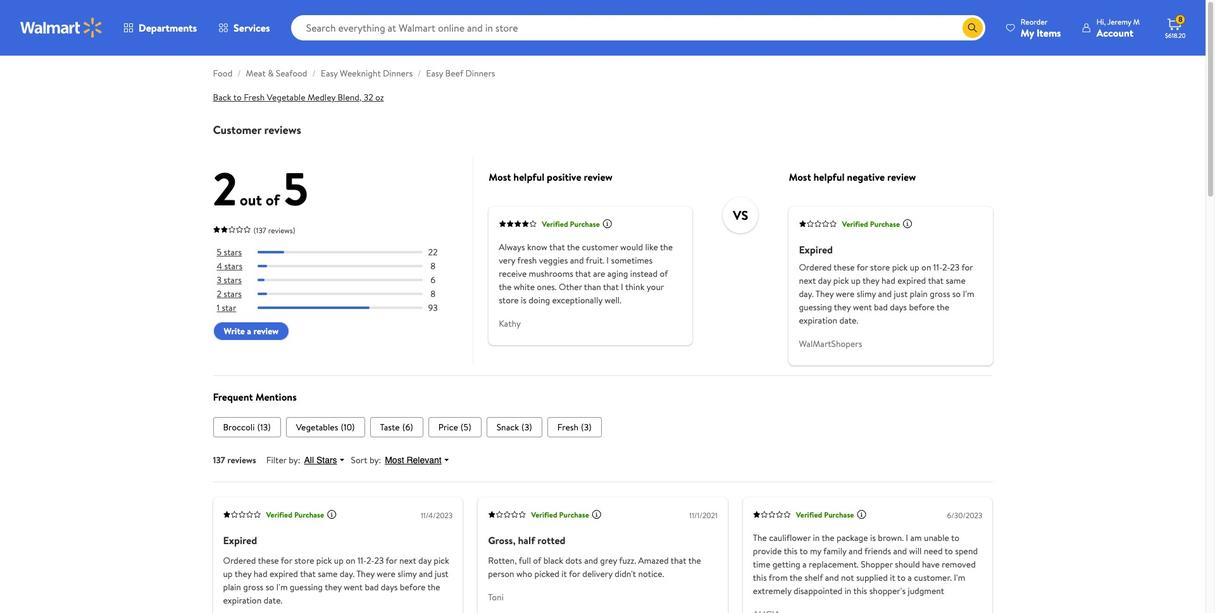 Task type: describe. For each thing, give the bounding box(es) containing it.
(3) for fresh (3)
[[581, 421, 592, 434]]

day. inside expired ordered these for store pick up on 11-2-23 for next day pick up they had expired that same day. they were slimy and just plain gross so i'm guessing they went bad days before the expiration date.
[[799, 288, 814, 301]]

gross, half rotted
[[488, 534, 566, 548]]

11/4/2023
[[421, 511, 453, 521]]

1 easy from the left
[[321, 67, 338, 80]]

shopper's
[[869, 585, 906, 598]]

toni
[[488, 592, 504, 604]]

progress bar for 4 stars
[[257, 265, 423, 268]]

0 horizontal spatial fresh
[[244, 91, 265, 104]]

0 horizontal spatial review
[[253, 326, 279, 338]]

family
[[823, 545, 847, 558]]

by: for filter by:
[[289, 454, 300, 467]]

back to fresh vegetable medley blend, 32 oz
[[213, 91, 384, 104]]

all stars button
[[300, 455, 351, 466]]

were inside ordered these for store pick up on 11-2-23 for next day pick up they had expired that same day. they were slimy and just plain gross so i'm guessing they went bad days before the expiration date.
[[377, 568, 395, 581]]

store inside always know that the customer would like the very fresh veggies and fruit. i sometimes receive mushrooms that are aging instead of the white ones. other than that i think your store is doing exceptionally well.
[[499, 294, 519, 307]]

5 stars
[[217, 246, 242, 259]]

stars for 4 stars
[[224, 260, 242, 273]]

purchase for 11/1/2021
[[559, 510, 589, 520]]

taste
[[380, 421, 400, 434]]

write
[[224, 326, 245, 338]]

always
[[499, 241, 525, 254]]

is inside 'the cauliflower in the package is brown.  i am unable to provide this to my family and friends and will need to spend time getting a replacement.  shopper should have removed this from the shelf and not supplied it to a customer.  i'm extremely disappointed in this shopper's judgment'
[[870, 532, 876, 545]]

getting
[[772, 559, 800, 571]]

22
[[428, 246, 438, 259]]

food
[[213, 67, 232, 80]]

(137 reviews)
[[253, 225, 295, 236]]

fresh (3)
[[557, 421, 592, 434]]

went inside ordered these for store pick up on 11-2-23 for next day pick up they had expired that same day. they were slimy and just plain gross so i'm guessing they went bad days before the expiration date.
[[344, 581, 363, 594]]

0 horizontal spatial i
[[606, 255, 609, 267]]

just inside expired ordered these for store pick up on 11-2-23 for next day pick up they had expired that same day. they were slimy and just plain gross so i'm guessing they went bad days before the expiration date.
[[894, 288, 908, 301]]

slimy inside expired ordered these for store pick up on 11-2-23 for next day pick up they had expired that same day. they were slimy and just plain gross so i'm guessing they went bad days before the expiration date.
[[857, 288, 876, 301]]

stars for 3 stars
[[224, 274, 242, 287]]

i'm inside 'the cauliflower in the package is brown.  i am unable to provide this to my family and friends and will need to spend time getting a replacement.  shopper should have removed this from the shelf and not supplied it to a customer.  i'm extremely disappointed in this shopper's judgment'
[[954, 572, 965, 585]]

mushrooms
[[529, 268, 573, 281]]

guessing inside ordered these for store pick up on 11-2-23 for next day pick up they had expired that same day. they were slimy and just plain gross so i'm guessing they went bad days before the expiration date.
[[290, 581, 323, 594]]

2 stars
[[217, 288, 242, 301]]

4
[[217, 260, 222, 273]]

would
[[620, 241, 643, 254]]

fuzz.
[[619, 555, 636, 568]]

list item containing taste
[[370, 418, 423, 438]]

reorder
[[1021, 16, 1048, 27]]

meat
[[246, 67, 266, 80]]

reorder my items
[[1021, 16, 1061, 40]]

person
[[488, 568, 514, 581]]

1 vertical spatial i
[[621, 281, 623, 294]]

all stars
[[304, 456, 337, 466]]

services button
[[208, 13, 281, 43]]

plain inside ordered these for store pick up on 11-2-23 for next day pick up they had expired that same day. they were slimy and just plain gross so i'm guessing they went bad days before the expiration date.
[[223, 581, 241, 594]]

2 for 2 out of 5
[[213, 157, 237, 220]]

on inside expired ordered these for store pick up on 11-2-23 for next day pick up they had expired that same day. they were slimy and just plain gross so i'm guessing they went bad days before the expiration date.
[[921, 262, 931, 274]]

progress bar for 3 stars
[[257, 279, 423, 282]]

137
[[213, 454, 225, 467]]

date. inside ordered these for store pick up on 11-2-23 for next day pick up they had expired that same day. they were slimy and just plain gross so i'm guessing they went bad days before the expiration date.
[[264, 595, 282, 607]]

sometimes
[[611, 255, 652, 267]]

stars
[[316, 456, 337, 466]]

verified purchase information image
[[602, 219, 612, 229]]

ordered inside ordered these for store pick up on 11-2-23 for next day pick up they had expired that same day. they were slimy and just plain gross so i'm guessing they went bad days before the expiration date.
[[223, 555, 256, 568]]

next inside expired ordered these for store pick up on 11-2-23 for next day pick up they had expired that same day. they were slimy and just plain gross so i'm guessing they went bad days before the expiration date.
[[799, 275, 816, 287]]

(3) for snack (3)
[[521, 421, 532, 434]]

a inside write a review link
[[247, 326, 251, 338]]

11/1/2021
[[689, 511, 718, 521]]

easy weeknight dinners link
[[321, 67, 413, 80]]

search icon image
[[968, 23, 978, 33]]

0 horizontal spatial in
[[813, 532, 820, 545]]

verified purchase information image for 11/1/2021
[[592, 510, 602, 520]]

review for most helpful negative review
[[887, 170, 916, 184]]

1 dinners from the left
[[383, 67, 413, 80]]

93
[[428, 302, 438, 315]]

1 / from the left
[[238, 67, 241, 80]]

to right back
[[233, 91, 242, 104]]

1 vertical spatial a
[[802, 559, 807, 571]]

are
[[593, 268, 605, 281]]

who
[[516, 568, 532, 581]]

write a review link
[[213, 322, 289, 341]]

progress bar for 2 stars
[[257, 293, 423, 296]]

8 for 2 stars
[[430, 288, 435, 301]]

most relevant button
[[381, 455, 455, 466]]

bad inside expired ordered these for store pick up on 11-2-23 for next day pick up they had expired that same day. they were slimy and just plain gross so i'm guessing they went bad days before the expiration date.
[[874, 301, 888, 314]]

most relevant
[[385, 456, 442, 466]]

that inside rotten, full of black dots and grey fuzz. amazed that the person who picked it for delivery didn't notice.
[[671, 555, 686, 568]]

of for black
[[533, 555, 541, 568]]

verified purchase information image for 11/4/2023
[[327, 510, 337, 520]]

m
[[1133, 16, 1140, 27]]

vegetable
[[267, 91, 305, 104]]

stars for 5 stars
[[224, 246, 242, 259]]

most for most helpful positive review
[[489, 170, 511, 184]]

vegetables (10)
[[296, 421, 355, 434]]

price
[[438, 421, 458, 434]]

Walmart Site-Wide search field
[[291, 15, 985, 41]]

ones.
[[537, 281, 557, 294]]

and inside rotten, full of black dots and grey fuzz. amazed that the person who picked it for delivery didn't notice.
[[584, 555, 598, 568]]

from
[[769, 572, 788, 585]]

the cauliflower in the package is brown.  i am unable to provide this to my family and friends and will need to spend time getting a replacement.  shopper should have removed this from the shelf and not supplied it to a customer.  i'm extremely disappointed in this shopper's judgment
[[753, 532, 978, 598]]

just inside ordered these for store pick up on 11-2-23 for next day pick up they had expired that same day. they were slimy and just plain gross so i'm guessing they went bad days before the expiration date.
[[435, 568, 448, 581]]

cauliflower
[[769, 532, 811, 545]]

my
[[1021, 26, 1034, 40]]

reviews for customer reviews
[[264, 122, 301, 138]]

11- inside expired ordered these for store pick up on 11-2-23 for next day pick up they had expired that same day. they were slimy and just plain gross so i'm guessing they went bad days before the expiration date.
[[933, 262, 942, 274]]

2 / from the left
[[312, 67, 316, 80]]

2 easy from the left
[[426, 67, 443, 80]]

picked
[[534, 568, 559, 581]]

expired ordered these for store pick up on 11-2-23 for next day pick up they had expired that same day. they were slimy and just plain gross so i'm guessing they went bad days before the expiration date.
[[799, 243, 974, 327]]

spend
[[955, 545, 978, 558]]

back to fresh vegetable medley blend, 32 oz link
[[213, 91, 384, 104]]

than
[[584, 281, 601, 294]]

always know that the customer would like the very fresh veggies and fruit. i sometimes receive mushrooms that are aging instead of the white ones. other than that i think your store is doing exceptionally well.
[[499, 241, 673, 307]]

by: for sort by:
[[370, 454, 381, 467]]

that inside ordered these for store pick up on 11-2-23 for next day pick up they had expired that same day. they were slimy and just plain gross so i'm guessing they went bad days before the expiration date.
[[300, 568, 316, 581]]

most helpful negative review
[[789, 170, 916, 184]]

frequent
[[213, 390, 253, 404]]

1 horizontal spatial in
[[845, 585, 851, 598]]

days inside ordered these for store pick up on 11-2-23 for next day pick up they had expired that same day. they were slimy and just plain gross so i'm guessing they went bad days before the expiration date.
[[381, 581, 398, 594]]

food / meat & seafood / easy weeknight dinners / easy beef dinners
[[213, 67, 495, 80]]

expired inside expired ordered these for store pick up on 11-2-23 for next day pick up they had expired that same day. they were slimy and just plain gross so i'm guessing they went bad days before the expiration date.
[[897, 275, 926, 287]]

day inside ordered these for store pick up on 11-2-23 for next day pick up they had expired that same day. they were slimy and just plain gross so i'm guessing they went bad days before the expiration date.
[[418, 555, 432, 568]]

verified purchase down negative
[[842, 219, 900, 230]]

i'm inside expired ordered these for store pick up on 11-2-23 for next day pick up they had expired that same day. they were slimy and just plain gross so i'm guessing they went bad days before the expiration date.
[[963, 288, 974, 301]]

is inside always know that the customer would like the very fresh veggies and fruit. i sometimes receive mushrooms that are aging instead of the white ones. other than that i think your store is doing exceptionally well.
[[521, 294, 526, 307]]

expiration inside ordered these for store pick up on 11-2-23 for next day pick up they had expired that same day. they were slimy and just plain gross so i'm guessing they went bad days before the expiration date.
[[223, 595, 261, 607]]

gross inside ordered these for store pick up on 11-2-23 for next day pick up they had expired that same day. they were slimy and just plain gross so i'm guessing they went bad days before the expiration date.
[[243, 581, 263, 594]]

(6)
[[402, 421, 413, 434]]

customer.
[[914, 572, 952, 585]]

137 reviews
[[213, 454, 256, 467]]

mentions
[[255, 390, 297, 404]]

meat & seafood link
[[246, 67, 307, 80]]

store inside ordered these for store pick up on 11-2-23 for next day pick up they had expired that same day. they were slimy and just plain gross so i'm guessing they went bad days before the expiration date.
[[294, 555, 314, 568]]

most for most relevant
[[385, 456, 404, 466]]

progress bar for 5 stars
[[257, 251, 423, 254]]

6
[[430, 274, 435, 287]]

2 dinners from the left
[[465, 67, 495, 80]]

walmart image
[[20, 18, 103, 38]]

1 star
[[217, 302, 236, 315]]

receive
[[499, 268, 527, 281]]

oz
[[375, 91, 384, 104]]

snack
[[497, 421, 519, 434]]

not
[[841, 572, 854, 585]]

the
[[753, 532, 767, 545]]

list containing broccoli
[[213, 418, 993, 438]]

4 stars
[[217, 260, 242, 273]]

didn't
[[615, 568, 636, 581]]

gross,
[[488, 534, 516, 548]]

next inside ordered these for store pick up on 11-2-23 for next day pick up they had expired that same day. they were slimy and just plain gross so i'm guessing they went bad days before the expiration date.
[[399, 555, 416, 568]]

will
[[909, 545, 922, 558]]

same inside ordered these for store pick up on 11-2-23 for next day pick up they had expired that same day. they were slimy and just plain gross so i'm guessing they went bad days before the expiration date.
[[318, 568, 338, 581]]

2 for 2 stars
[[217, 288, 222, 301]]

verified purchase information image for 6/30/2023
[[857, 510, 867, 520]]

medley
[[307, 91, 335, 104]]

easy beef dinners link
[[426, 67, 495, 80]]

all
[[304, 456, 314, 466]]

list item containing fresh
[[547, 418, 602, 438]]

customer
[[213, 122, 261, 138]]

these inside expired ordered these for store pick up on 11-2-23 for next day pick up they had expired that same day. they were slimy and just plain gross so i'm guessing they went bad days before the expiration date.
[[834, 262, 855, 274]]



Task type: locate. For each thing, give the bounding box(es) containing it.
1 horizontal spatial most
[[489, 170, 511, 184]]

review for most helpful positive review
[[584, 170, 613, 184]]

verified for 11/4/2023
[[266, 510, 292, 520]]

fruit.
[[586, 255, 604, 267]]

1 horizontal spatial i
[[621, 281, 623, 294]]

verified up rotted
[[531, 510, 557, 520]]

(5)
[[461, 421, 471, 434]]

1 vertical spatial bad
[[365, 581, 379, 594]]

of right full
[[533, 555, 541, 568]]

the
[[567, 241, 580, 254], [660, 241, 673, 254], [499, 281, 512, 294], [937, 301, 949, 314], [822, 532, 835, 545], [688, 555, 701, 568], [790, 572, 802, 585], [427, 581, 440, 594]]

1 vertical spatial 2
[[217, 288, 222, 301]]

removed
[[942, 559, 976, 571]]

list item up the all stars dropdown button
[[286, 418, 365, 438]]

same inside expired ordered these for store pick up on 11-2-23 for next day pick up they had expired that same day. they were slimy and just plain gross so i'm guessing they went bad days before the expiration date.
[[946, 275, 966, 287]]

verified up "know"
[[542, 219, 568, 230]]

2 out of 5
[[213, 157, 308, 220]]

for
[[857, 262, 868, 274], [962, 262, 973, 274], [281, 555, 292, 568], [386, 555, 397, 568], [569, 568, 580, 581]]

0 vertical spatial store
[[870, 262, 890, 274]]

0 vertical spatial they
[[816, 288, 834, 301]]

1 horizontal spatial by:
[[370, 454, 381, 467]]

reviews for 137 reviews
[[227, 454, 256, 467]]

am
[[910, 532, 922, 545]]

for inside rotten, full of black dots and grey fuzz. amazed that the person who picked it for delivery didn't notice.
[[569, 568, 580, 581]]

list item containing price
[[428, 418, 481, 438]]

1 horizontal spatial day
[[818, 275, 831, 287]]

by: right sort
[[370, 454, 381, 467]]

0 vertical spatial before
[[909, 301, 935, 314]]

helpful left positive
[[513, 170, 544, 184]]

verified purchase for 11/1/2021
[[531, 510, 589, 520]]

it up shopper's
[[890, 572, 895, 585]]

of for 5
[[266, 189, 280, 211]]

1 vertical spatial same
[[318, 568, 338, 581]]

these inside ordered these for store pick up on 11-2-23 for next day pick up they had expired that same day. they were slimy and just plain gross so i'm guessing they went bad days before the expiration date.
[[258, 555, 279, 568]]

2 progress bar from the top
[[257, 265, 423, 268]]

/ right the food link
[[238, 67, 241, 80]]

reviews right 137
[[227, 454, 256, 467]]

1 horizontal spatial before
[[909, 301, 935, 314]]

verified purchase for 6/30/2023
[[796, 510, 854, 520]]

0 vertical spatial fresh
[[244, 91, 265, 104]]

1 vertical spatial store
[[499, 294, 519, 307]]

1 horizontal spatial (3)
[[581, 421, 592, 434]]

i'm inside ordered these for store pick up on 11-2-23 for next day pick up they had expired that same day. they were slimy and just plain gross so i'm guessing they went bad days before the expiration date.
[[276, 581, 288, 594]]

1 horizontal spatial easy
[[426, 67, 443, 80]]

in
[[813, 532, 820, 545], [845, 585, 851, 598]]

day.
[[799, 288, 814, 301], [340, 568, 355, 581]]

0 horizontal spatial easy
[[321, 67, 338, 80]]

expiration inside expired ordered these for store pick up on 11-2-23 for next day pick up they had expired that same day. they were slimy and just plain gross so i'm guessing they went bad days before the expiration date.
[[799, 315, 837, 327]]

half
[[518, 534, 535, 548]]

items
[[1036, 26, 1061, 40]]

8 up 93
[[430, 288, 435, 301]]

same
[[946, 275, 966, 287], [318, 568, 338, 581]]

package
[[837, 532, 868, 545]]

had inside ordered these for store pick up on 11-2-23 for next day pick up they had expired that same day. they were slimy and just plain gross so i'm guessing they went bad days before the expiration date.
[[254, 568, 267, 581]]

4 progress bar from the top
[[257, 293, 423, 296]]

1 horizontal spatial had
[[882, 275, 895, 287]]

23 inside expired ordered these for store pick up on 11-2-23 for next day pick up they had expired that same day. they were slimy and just plain gross so i'm guessing they went bad days before the expiration date.
[[950, 262, 960, 274]]

most inside "popup button"
[[385, 456, 404, 466]]

1 vertical spatial 5
[[217, 246, 222, 259]]

0 horizontal spatial same
[[318, 568, 338, 581]]

list item
[[213, 418, 281, 438], [286, 418, 365, 438], [370, 418, 423, 438], [428, 418, 481, 438], [486, 418, 542, 438], [547, 418, 602, 438]]

fresh inside 'list item'
[[557, 421, 578, 434]]

vs
[[733, 207, 748, 224]]

my
[[810, 545, 821, 558]]

reviews down vegetable
[[264, 122, 301, 138]]

vegetables
[[296, 421, 338, 434]]

1 vertical spatial slimy
[[398, 568, 417, 581]]

1 horizontal spatial it
[[890, 572, 895, 585]]

kathy
[[499, 318, 521, 331]]

this down cauliflower
[[784, 545, 798, 558]]

1 horizontal spatial on
[[921, 262, 931, 274]]

0 horizontal spatial store
[[294, 555, 314, 568]]

1 vertical spatial just
[[435, 568, 448, 581]]

a down should
[[908, 572, 912, 585]]

friends
[[864, 545, 891, 558]]

0 horizontal spatial 5
[[217, 246, 222, 259]]

2- inside ordered these for store pick up on 11-2-23 for next day pick up they had expired that same day. they were slimy and just plain gross so i'm guessing they went bad days before the expiration date.
[[366, 555, 374, 568]]

bad inside ordered these for store pick up on 11-2-23 for next day pick up they had expired that same day. they were slimy and just plain gross so i'm guessing they went bad days before the expiration date.
[[365, 581, 379, 594]]

0 horizontal spatial bad
[[365, 581, 379, 594]]

1 horizontal spatial same
[[946, 275, 966, 287]]

beef
[[445, 67, 463, 80]]

by:
[[289, 454, 300, 467], [370, 454, 381, 467]]

to left my
[[800, 545, 808, 558]]

purchase for 6/30/2023
[[824, 510, 854, 520]]

0 horizontal spatial ordered
[[223, 555, 256, 568]]

full
[[519, 555, 531, 568]]

1 horizontal spatial store
[[499, 294, 519, 307]]

aging
[[607, 268, 628, 281]]

to right need
[[945, 545, 953, 558]]

went inside expired ordered these for store pick up on 11-2-23 for next day pick up they had expired that same day. they were slimy and just plain gross so i'm guessing they went bad days before the expiration date.
[[853, 301, 872, 314]]

rotten,
[[488, 555, 517, 568]]

0 vertical spatial day
[[818, 275, 831, 287]]

verified purchase left verified purchase information icon
[[542, 219, 600, 230]]

is up 'friends' on the bottom
[[870, 532, 876, 545]]

of inside 2 out of 5
[[266, 189, 280, 211]]

before inside ordered these for store pick up on 11-2-23 for next day pick up they had expired that same day. they were slimy and just plain gross so i'm guessing they went bad days before the expiration date.
[[400, 581, 425, 594]]

0 vertical spatial of
[[266, 189, 280, 211]]

8 down 22 at the top of the page
[[430, 260, 435, 273]]

2 horizontal spatial a
[[908, 572, 912, 585]]

expired inside ordered these for store pick up on 11-2-23 for next day pick up they had expired that same day. they were slimy and just plain gross so i'm guessing they went bad days before the expiration date.
[[270, 568, 298, 581]]

stars down 3 stars
[[224, 288, 242, 301]]

the inside ordered these for store pick up on 11-2-23 for next day pick up they had expired that same day. they were slimy and just plain gross so i'm guessing they went bad days before the expiration date.
[[427, 581, 440, 594]]

5 list item from the left
[[486, 418, 542, 438]]

list item containing broccoli
[[213, 418, 281, 438]]

verified purchase for always know that the customer would like the very fresh veggies and fruit. i sometimes receive mushrooms that are aging instead of the white ones. other than that i think your store is doing exceptionally well.
[[542, 219, 600, 230]]

they inside expired ordered these for store pick up on 11-2-23 for next day pick up they had expired that same day. they were slimy and just plain gross so i'm guessing they went bad days before the expiration date.
[[816, 288, 834, 301]]

2 helpful from the left
[[814, 170, 845, 184]]

of inside rotten, full of black dots and grey fuzz. amazed that the person who picked it for delivery didn't notice.
[[533, 555, 541, 568]]

replacement.
[[809, 559, 859, 571]]

1 horizontal spatial 5
[[283, 157, 308, 220]]

0 vertical spatial 23
[[950, 262, 960, 274]]

0 horizontal spatial were
[[377, 568, 395, 581]]

1 vertical spatial expired
[[223, 534, 257, 548]]

1 vertical spatial were
[[377, 568, 395, 581]]

/ right "seafood"
[[312, 67, 316, 80]]

2 vertical spatial 8
[[430, 288, 435, 301]]

grey
[[600, 555, 617, 568]]

a right 'write' at the bottom
[[247, 326, 251, 338]]

pick
[[892, 262, 908, 274], [833, 275, 849, 287], [316, 555, 332, 568], [434, 555, 449, 568]]

verified for always know that the customer would like the very fresh veggies and fruit. i sometimes receive mushrooms that are aging instead of the white ones. other than that i think your store is doing exceptionally well.
[[542, 219, 568, 230]]

list item right 'snack (3)'
[[547, 418, 602, 438]]

before inside expired ordered these for store pick up on 11-2-23 for next day pick up they had expired that same day. they were slimy and just plain gross so i'm guessing they went bad days before the expiration date.
[[909, 301, 935, 314]]

0 vertical spatial same
[[946, 275, 966, 287]]

purchase down negative
[[870, 219, 900, 230]]

1 vertical spatial plain
[[223, 581, 241, 594]]

sort by:
[[351, 454, 381, 467]]

2 horizontal spatial i
[[906, 532, 908, 545]]

stars
[[224, 246, 242, 259], [224, 260, 242, 273], [224, 274, 242, 287], [224, 288, 242, 301]]

1 vertical spatial had
[[254, 568, 267, 581]]

day. inside ordered these for store pick up on 11-2-23 for next day pick up they had expired that same day. they were slimy and just plain gross so i'm guessing they went bad days before the expiration date.
[[340, 568, 355, 581]]

ordered inside expired ordered these for store pick up on 11-2-23 for next day pick up they had expired that same day. they were slimy and just plain gross so i'm guessing they went bad days before the expiration date.
[[799, 262, 832, 274]]

11- inside ordered these for store pick up on 11-2-23 for next day pick up they had expired that same day. they were slimy and just plain gross so i'm guessing they went bad days before the expiration date.
[[358, 555, 366, 568]]

1 vertical spatial guessing
[[290, 581, 323, 594]]

2
[[213, 157, 237, 220], [217, 288, 222, 301]]

0 vertical spatial expiration
[[799, 315, 837, 327]]

helpful for negative
[[814, 170, 845, 184]]

most helpful positive review
[[489, 170, 613, 184]]

0 horizontal spatial plain
[[223, 581, 241, 594]]

purchase for 11/4/2023
[[294, 510, 324, 520]]

1 vertical spatial day.
[[340, 568, 355, 581]]

expired for expired
[[223, 534, 257, 548]]

stars for 2 stars
[[224, 288, 242, 301]]

1 horizontal spatial gross
[[930, 288, 950, 301]]

progress bar
[[257, 251, 423, 254], [257, 265, 423, 268], [257, 279, 423, 282], [257, 293, 423, 296], [257, 307, 423, 310]]

purchase for always know that the customer would like the very fresh veggies and fruit. i sometimes receive mushrooms that are aging instead of the white ones. other than that i think your store is doing exceptionally well.
[[570, 219, 600, 230]]

fresh down 'meat'
[[244, 91, 265, 104]]

review right 'write' at the bottom
[[253, 326, 279, 338]]

it inside 'the cauliflower in the package is brown.  i am unable to provide this to my family and friends and will need to spend time getting a replacement.  shopper should have removed this from the shelf and not supplied it to a customer.  i'm extremely disappointed in this shopper's judgment'
[[890, 572, 895, 585]]

1 horizontal spatial slimy
[[857, 288, 876, 301]]

1 horizontal spatial just
[[894, 288, 908, 301]]

list
[[213, 418, 993, 438]]

purchase down all
[[294, 510, 324, 520]]

2 list item from the left
[[286, 418, 365, 438]]

1 vertical spatial 8
[[430, 260, 435, 273]]

frequent mentions
[[213, 390, 297, 404]]

1 horizontal spatial expired
[[799, 243, 833, 257]]

this down "time"
[[753, 572, 767, 585]]

went
[[853, 301, 872, 314], [344, 581, 363, 594]]

1 vertical spatial 2-
[[366, 555, 374, 568]]

1 horizontal spatial a
[[802, 559, 807, 571]]

1 horizontal spatial plain
[[910, 288, 928, 301]]

0 horizontal spatial next
[[399, 555, 416, 568]]

0 vertical spatial is
[[521, 294, 526, 307]]

black
[[543, 555, 563, 568]]

verified down most helpful negative review
[[842, 219, 868, 230]]

guessing inside expired ordered these for store pick up on 11-2-23 for next day pick up they had expired that same day. they were slimy and just plain gross so i'm guessing they went bad days before the expiration date.
[[799, 301, 832, 314]]

verified purchase information image
[[902, 219, 913, 229], [327, 510, 337, 520], [592, 510, 602, 520], [857, 510, 867, 520]]

stars right 4 on the top
[[224, 260, 242, 273]]

price (5)
[[438, 421, 471, 434]]

purchase up package
[[824, 510, 854, 520]]

store inside expired ordered these for store pick up on 11-2-23 for next day pick up they had expired that same day. they were slimy and just plain gross so i'm guessing they went bad days before the expiration date.
[[870, 262, 890, 274]]

0 horizontal spatial date.
[[264, 595, 282, 607]]

days inside expired ordered these for store pick up on 11-2-23 for next day pick up they had expired that same day. they were slimy and just plain gross so i'm guessing they went bad days before the expiration date.
[[890, 301, 907, 314]]

by: left all
[[289, 454, 300, 467]]

1 horizontal spatial expired
[[897, 275, 926, 287]]

this down 'supplied'
[[853, 585, 867, 598]]

1 horizontal spatial date.
[[839, 315, 858, 327]]

exceptionally
[[552, 294, 602, 307]]

8 for 4 stars
[[430, 260, 435, 273]]

relevant
[[407, 456, 442, 466]]

verified purchase up rotted
[[531, 510, 589, 520]]

i left think at right top
[[621, 281, 623, 294]]

5 up reviews)
[[283, 157, 308, 220]]

1 vertical spatial days
[[381, 581, 398, 594]]

5 progress bar from the top
[[257, 307, 423, 310]]

0 horizontal spatial 2-
[[366, 555, 374, 568]]

helpful for positive
[[513, 170, 544, 184]]

verified
[[542, 219, 568, 230], [842, 219, 868, 230], [266, 510, 292, 520], [531, 510, 557, 520], [796, 510, 822, 520]]

food link
[[213, 67, 232, 80]]

taste (6)
[[380, 421, 413, 434]]

store
[[870, 262, 890, 274], [499, 294, 519, 307], [294, 555, 314, 568]]

it
[[561, 568, 567, 581], [890, 572, 895, 585]]

4 list item from the left
[[428, 418, 481, 438]]

like
[[645, 241, 658, 254]]

0 horizontal spatial day
[[418, 555, 432, 568]]

easy
[[321, 67, 338, 80], [426, 67, 443, 80]]

to up spend
[[951, 532, 959, 545]]

8 up $618.20
[[1178, 14, 1183, 25]]

3 / from the left
[[418, 67, 421, 80]]

2 by: from the left
[[370, 454, 381, 467]]

0 vertical spatial 5
[[283, 157, 308, 220]]

verified up cauliflower
[[796, 510, 822, 520]]

0 vertical spatial this
[[784, 545, 798, 558]]

brown.
[[878, 532, 904, 545]]

account
[[1097, 26, 1133, 40]]

it down "dots"
[[561, 568, 567, 581]]

$618.20
[[1165, 31, 1186, 40]]

should
[[895, 559, 920, 571]]

list item up relevant
[[428, 418, 481, 438]]

expired inside expired ordered these for store pick up on 11-2-23 for next day pick up they had expired that same day. they were slimy and just plain gross so i'm guessing they went bad days before the expiration date.
[[799, 243, 833, 257]]

0 vertical spatial reviews
[[264, 122, 301, 138]]

1 vertical spatial in
[[845, 585, 851, 598]]

3 progress bar from the top
[[257, 279, 423, 282]]

positive
[[547, 170, 581, 184]]

filter by:
[[266, 454, 300, 467]]

1
[[217, 302, 220, 315]]

1 list item from the left
[[213, 418, 281, 438]]

sort
[[351, 454, 367, 467]]

verified purchase for 11/4/2023
[[266, 510, 324, 520]]

1 horizontal spatial /
[[312, 67, 316, 80]]

1 by: from the left
[[289, 454, 300, 467]]

1 vertical spatial this
[[753, 572, 767, 585]]

1 horizontal spatial went
[[853, 301, 872, 314]]

1 horizontal spatial so
[[952, 288, 961, 301]]

2 horizontal spatial store
[[870, 262, 890, 274]]

shelf
[[804, 572, 823, 585]]

2- inside expired ordered these for store pick up on 11-2-23 for next day pick up they had expired that same day. they were slimy and just plain gross so i'm guessing they went bad days before the expiration date.
[[942, 262, 950, 274]]

2 vertical spatial i
[[906, 532, 908, 545]]

1 horizontal spatial day.
[[799, 288, 814, 301]]

most for most helpful negative review
[[789, 170, 811, 184]]

your
[[647, 281, 664, 294]]

0 horizontal spatial just
[[435, 568, 448, 581]]

the inside rotten, full of black dots and grey fuzz. amazed that the person who picked it for delivery didn't notice.
[[688, 555, 701, 568]]

verified for 11/1/2021
[[531, 510, 557, 520]]

a up shelf
[[802, 559, 807, 571]]

8
[[1178, 14, 1183, 25], [430, 260, 435, 273], [430, 288, 435, 301]]

day inside expired ordered these for store pick up on 11-2-23 for next day pick up they had expired that same day. they were slimy and just plain gross so i'm guessing they went bad days before the expiration date.
[[818, 275, 831, 287]]

0 vertical spatial 2-
[[942, 262, 950, 274]]

0 horizontal spatial helpful
[[513, 170, 544, 184]]

in down not
[[845, 585, 851, 598]]

review right negative
[[887, 170, 916, 184]]

2 down 3
[[217, 288, 222, 301]]

purchase up rotted
[[559, 510, 589, 520]]

1 progress bar from the top
[[257, 251, 423, 254]]

i right fruit.
[[606, 255, 609, 267]]

slimy inside ordered these for store pick up on 11-2-23 for next day pick up they had expired that same day. they were slimy and just plain gross so i'm guessing they went bad days before the expiration date.
[[398, 568, 417, 581]]

they inside ordered these for store pick up on 11-2-23 for next day pick up they had expired that same day. they were slimy and just plain gross so i'm guessing they went bad days before the expiration date.
[[356, 568, 375, 581]]

5
[[283, 157, 308, 220], [217, 246, 222, 259]]

so inside expired ordered these for store pick up on 11-2-23 for next day pick up they had expired that same day. they were slimy and just plain gross so i'm guessing they went bad days before the expiration date.
[[952, 288, 961, 301]]

list item containing vegetables
[[286, 418, 365, 438]]

0 horizontal spatial before
[[400, 581, 425, 594]]

well.
[[605, 294, 621, 307]]

review right positive
[[584, 170, 613, 184]]

out
[[240, 189, 262, 211]]

so inside ordered these for store pick up on 11-2-23 for next day pick up they had expired that same day. they were slimy and just plain gross so i'm guessing they went bad days before the expiration date.
[[266, 581, 274, 594]]

list item up the most relevant
[[370, 418, 423, 438]]

1 vertical spatial they
[[356, 568, 375, 581]]

of right out
[[266, 189, 280, 211]]

list item containing snack
[[486, 418, 542, 438]]

0 vertical spatial ordered
[[799, 262, 832, 274]]

0 horizontal spatial this
[[753, 572, 767, 585]]

6 list item from the left
[[547, 418, 602, 438]]

purchase left verified purchase information icon
[[570, 219, 600, 230]]

0 horizontal spatial it
[[561, 568, 567, 581]]

Search search field
[[291, 15, 985, 41]]

is down white
[[521, 294, 526, 307]]

slimy
[[857, 288, 876, 301], [398, 568, 417, 581]]

1 vertical spatial ordered
[[223, 555, 256, 568]]

notice.
[[638, 568, 664, 581]]

verified purchase down filter by:
[[266, 510, 324, 520]]

this
[[784, 545, 798, 558], [753, 572, 767, 585], [853, 585, 867, 598]]

helpful left negative
[[814, 170, 845, 184]]

veggies
[[539, 255, 568, 267]]

1 horizontal spatial of
[[533, 555, 541, 568]]

1 vertical spatial on
[[346, 555, 355, 568]]

date. inside expired ordered these for store pick up on 11-2-23 for next day pick up they had expired that same day. they were slimy and just plain gross so i'm guessing they went bad days before the expiration date.
[[839, 315, 858, 327]]

verified purchase
[[542, 219, 600, 230], [842, 219, 900, 230], [266, 510, 324, 520], [531, 510, 589, 520], [796, 510, 854, 520]]

list item down frequent mentions
[[213, 418, 281, 438]]

23 inside ordered these for store pick up on 11-2-23 for next day pick up they had expired that same day. they were slimy and just plain gross so i'm guessing they went bad days before the expiration date.
[[374, 555, 384, 568]]

so
[[952, 288, 961, 301], [266, 581, 274, 594]]

verified purchase up package
[[796, 510, 854, 520]]

/
[[238, 67, 241, 80], [312, 67, 316, 80], [418, 67, 421, 80]]

progress bar for 1 star
[[257, 307, 423, 310]]

that inside expired ordered these for store pick up on 11-2-23 for next day pick up they had expired that same day. they were slimy and just plain gross so i'm guessing they went bad days before the expiration date.
[[928, 275, 944, 287]]

had inside expired ordered these for store pick up on 11-2-23 for next day pick up they had expired that same day. they were slimy and just plain gross so i'm guessing they went bad days before the expiration date.
[[882, 275, 895, 287]]

0 vertical spatial i
[[606, 255, 609, 267]]

expired for expired ordered these for store pick up on 11-2-23 for next day pick up they had expired that same day. they were slimy and just plain gross so i'm guessing they went bad days before the expiration date.
[[799, 243, 833, 257]]

0 vertical spatial had
[[882, 275, 895, 287]]

gross inside expired ordered these for store pick up on 11-2-23 for next day pick up they had expired that same day. they were slimy and just plain gross so i'm guessing they went bad days before the expiration date.
[[930, 288, 950, 301]]

(137 reviews) link
[[213, 223, 295, 237]]

hi, jeremy m account
[[1097, 16, 1140, 40]]

list item right (5)
[[486, 418, 542, 438]]

of inside always know that the customer would like the very fresh veggies and fruit. i sometimes receive mushrooms that are aging instead of the white ones. other than that i think your store is doing exceptionally well.
[[660, 268, 668, 281]]

0 vertical spatial plain
[[910, 288, 928, 301]]

blend,
[[338, 91, 362, 104]]

i inside 'the cauliflower in the package is brown.  i am unable to provide this to my family and friends and will need to spend time getting a replacement.  shopper should have removed this from the shelf and not supplied it to a customer.  i'm extremely disappointed in this shopper's judgment'
[[906, 532, 908, 545]]

8 $618.20
[[1165, 14, 1186, 40]]

0 horizontal spatial days
[[381, 581, 398, 594]]

they
[[816, 288, 834, 301], [356, 568, 375, 581]]

know
[[527, 241, 547, 254]]

&
[[268, 67, 274, 80]]

/ left beef
[[418, 67, 421, 80]]

2 left out
[[213, 157, 237, 220]]

on inside ordered these for store pick up on 11-2-23 for next day pick up they had expired that same day. they were slimy and just plain gross so i'm guessing they went bad days before the expiration date.
[[346, 555, 355, 568]]

the inside expired ordered these for store pick up on 11-2-23 for next day pick up they had expired that same day. they were slimy and just plain gross so i'm guessing they went bad days before the expiration date.
[[937, 301, 949, 314]]

2 (3) from the left
[[581, 421, 592, 434]]

it inside rotten, full of black dots and grey fuzz. amazed that the person who picked it for delivery didn't notice.
[[561, 568, 567, 581]]

plain inside expired ordered these for store pick up on 11-2-23 for next day pick up they had expired that same day. they were slimy and just plain gross so i'm guessing they went bad days before the expiration date.
[[910, 288, 928, 301]]

these
[[834, 262, 855, 274], [258, 555, 279, 568]]

8 inside '8 $618.20'
[[1178, 14, 1183, 25]]

verified for 6/30/2023
[[796, 510, 822, 520]]

in up my
[[813, 532, 820, 545]]

3 list item from the left
[[370, 418, 423, 438]]

verified down filter
[[266, 510, 292, 520]]

and inside ordered these for store pick up on 11-2-23 for next day pick up they had expired that same day. they were slimy and just plain gross so i'm guessing they went bad days before the expiration date.
[[419, 568, 433, 581]]

1 horizontal spatial 23
[[950, 262, 960, 274]]

to down should
[[897, 572, 906, 585]]

1 horizontal spatial 11-
[[933, 262, 942, 274]]

1 horizontal spatial this
[[784, 545, 798, 558]]

guessing
[[799, 301, 832, 314], [290, 581, 323, 594]]

easy left beef
[[426, 67, 443, 80]]

1 helpful from the left
[[513, 170, 544, 184]]

easy up medley at the top of the page
[[321, 67, 338, 80]]

stars up "4 stars"
[[224, 246, 242, 259]]

other
[[559, 281, 582, 294]]

i left am
[[906, 532, 908, 545]]

1 (3) from the left
[[521, 421, 532, 434]]

fresh right 'snack (3)'
[[557, 421, 578, 434]]

2 vertical spatial this
[[853, 585, 867, 598]]

1 vertical spatial of
[[660, 268, 668, 281]]

broccoli
[[223, 421, 255, 434]]

stars right 3
[[224, 274, 242, 287]]

and inside always know that the customer would like the very fresh veggies and fruit. i sometimes receive mushrooms that are aging instead of the white ones. other than that i think your store is doing exceptionally well.
[[570, 255, 584, 267]]

dinners up oz
[[383, 67, 413, 80]]

filter
[[266, 454, 287, 467]]

before
[[909, 301, 935, 314], [400, 581, 425, 594]]

dinners right beef
[[465, 67, 495, 80]]

5 up 4 on the top
[[217, 246, 222, 259]]

1 vertical spatial 11-
[[358, 555, 366, 568]]

were inside expired ordered these for store pick up on 11-2-23 for next day pick up they had expired that same day. they were slimy and just plain gross so i'm guessing they went bad days before the expiration date.
[[836, 288, 855, 301]]

1 vertical spatial before
[[400, 581, 425, 594]]

2 horizontal spatial this
[[853, 585, 867, 598]]

0 horizontal spatial guessing
[[290, 581, 323, 594]]

and inside expired ordered these for store pick up on 11-2-23 for next day pick up they had expired that same day. they were slimy and just plain gross so i'm guessing they went bad days before the expiration date.
[[878, 288, 892, 301]]

of up your
[[660, 268, 668, 281]]



Task type: vqa. For each thing, say whether or not it's contained in the screenshot.
the left "23"
yes



